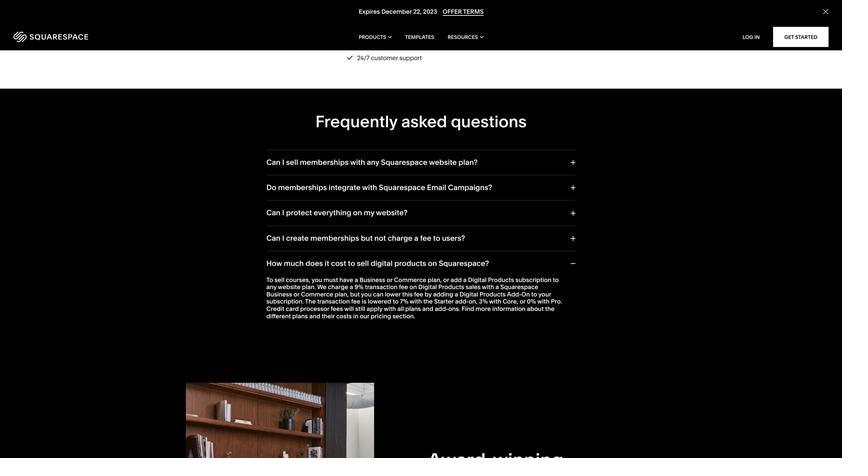 Task type: describe. For each thing, give the bounding box(es) containing it.
must
[[324, 276, 338, 284]]

different
[[266, 313, 291, 320]]

offer terms link
[[443, 8, 484, 16]]

create
[[286, 234, 309, 243]]

digital up find
[[460, 291, 478, 298]]

how much does it cost to sell digital products on squarespace?
[[266, 259, 489, 268]]

9%
[[355, 283, 364, 291]]

with right 0%
[[537, 298, 550, 306]]

frequently asked questions
[[315, 111, 527, 131]]

users?
[[442, 234, 465, 243]]

does
[[306, 259, 323, 268]]

1 horizontal spatial add-
[[455, 298, 469, 306]]

digital
[[371, 259, 393, 268]]

a right 'adding'
[[455, 291, 458, 298]]

2023
[[423, 8, 437, 16]]

customer
[[357, 29, 385, 37]]

offer
[[443, 8, 462, 16]]

apply
[[367, 305, 383, 313]]

ads
[[406, 41, 417, 49]]

get started link
[[773, 27, 829, 47]]

plan?
[[459, 158, 478, 167]]

get
[[784, 34, 794, 40]]

costs
[[336, 313, 352, 320]]

memberships for sell
[[300, 158, 349, 167]]

can inside to sell courses, you must have a business or commerce plan, or add a digital products subscription to any website plan. we charge a 9% transaction fee on digital products sales with a squarespace business or commerce plan, but you can lower this fee by adding a digital products add-on to your subscription. the transaction fee is lowered to 7% with the starter add-on, 3% with core, or 0% with pro. credit card processor fees will still apply with all plans and add-ons. find more information about the different plans and their costs in our pricing section.
[[373, 291, 384, 298]]

processor
[[300, 305, 329, 313]]

about
[[527, 305, 544, 313]]

we
[[317, 283, 327, 291]]

or left 0%
[[520, 298, 526, 306]]

0 horizontal spatial and
[[309, 313, 320, 320]]

0 horizontal spatial add-
[[435, 305, 448, 313]]

can i create memberships but not charge a fee to users?
[[266, 234, 465, 243]]

memberships for create
[[310, 234, 359, 243]]

their
[[322, 313, 335, 320]]

frequently
[[315, 111, 398, 131]]

0 horizontal spatial the
[[423, 298, 433, 306]]

1 horizontal spatial and
[[422, 305, 433, 313]]

squarespace inside to sell courses, you must have a business or commerce plan, or add a digital products subscription to any website plan. we charge a 9% transaction fee on digital products sales with a squarespace business or commerce plan, but you can lower this fee by adding a digital products add-on to your subscription. the transaction fee is lowered to 7% with the starter add-on, 3% with core, or 0% with pro. credit card processor fees will still apply with all plans and add-ons. find more information about the different plans and their costs in our pricing section.
[[500, 283, 538, 291]]

or left "add"
[[443, 276, 449, 284]]

information
[[492, 305, 526, 313]]

resources
[[448, 34, 478, 40]]

fee left the users?
[[420, 234, 431, 243]]

no
[[357, 41, 366, 49]]

pay
[[563, 41, 574, 49]]

but inside to sell courses, you must have a business or commerce plan, or add a digital products subscription to any website plan. we charge a 9% transaction fee on digital products sales with a squarespace business or commerce plan, but you can lower this fee by adding a digital products add-on to your subscription. the transaction fee is lowered to 7% with the starter add-on, 3% with core, or 0% with pro. credit card processor fees will still apply with all plans and add-ons. find more information about the different plans and their costs in our pricing section.
[[350, 291, 360, 298]]

to sell courses, you must have a business or commerce plan, or add a digital products subscription to any website plan. we charge a 9% transaction fee on digital products sales with a squarespace business or commerce plan, but you can lower this fee by adding a digital products add-on to your subscription. the transaction fee is lowered to 7% with the starter add-on, 3% with core, or 0% with pro. credit card processor fees will still apply with all plans and add-ons. find more information about the different plans and their costs in our pricing section.
[[266, 276, 562, 320]]

can i sell memberships with any squarespace website plan?
[[266, 158, 478, 167]]

fee left by
[[414, 291, 423, 298]]

customer management
[[357, 29, 425, 37]]

products button
[[359, 24, 392, 50]]

1 vertical spatial memberships
[[278, 183, 327, 192]]

find
[[462, 305, 474, 313]]

ons.
[[448, 305, 460, 313]]

1 horizontal spatial sell
[[286, 158, 298, 167]]

on inside to sell courses, you must have a business or commerce plan, or add a digital products subscription to any website plan. we charge a 9% transaction fee on digital products sales with a squarespace business or commerce plan, but you can lower this fee by adding a digital products add-on to your subscription. the transaction fee is lowered to 7% with the starter add-on, 3% with core, or 0% with pro. credit card processor fees will still apply with all plans and add-ons. find more information about the different plans and their costs in our pricing section.
[[410, 283, 417, 291]]

sales
[[466, 283, 481, 291]]

log
[[743, 34, 753, 40]]

0 horizontal spatial business
[[266, 291, 292, 298]]

card inside to sell courses, you must have a business or commerce plan, or add a digital products subscription to any website plan. we charge a 9% transaction fee on digital products sales with a squarespace business or commerce plan, but you can lower this fee by adding a digital products add-on to your subscription. the transaction fee is lowered to 7% with the starter add-on, 3% with core, or 0% with pro. credit card processor fees will still apply with all plans and add-ons. find more information about the different plans and their costs in our pricing section.
[[286, 305, 299, 313]]

this
[[402, 291, 413, 298]]

email
[[427, 183, 446, 192]]

0 horizontal spatial transaction
[[317, 298, 350, 306]]

24/7
[[357, 54, 370, 62]]

to left the 7%
[[393, 298, 399, 306]]

is
[[362, 298, 367, 306]]

0 vertical spatial but
[[361, 234, 373, 243]]

with right 3% at the right of page
[[489, 298, 501, 306]]

can for can i create memberships but not charge a fee to users?
[[266, 234, 281, 243]]

1 horizontal spatial website
[[429, 158, 457, 167]]

plan.
[[302, 283, 316, 291]]

campaigns?
[[448, 183, 492, 192]]

do memberships integrate with squarespace email campaigns?
[[266, 183, 492, 192]]

in
[[755, 34, 760, 40]]

with right pay
[[575, 41, 587, 49]]

add
[[451, 276, 462, 284]]

products up "more" at the right of page
[[480, 291, 506, 298]]

credit
[[266, 305, 284, 313]]

get started
[[784, 34, 818, 40]]

products
[[394, 259, 426, 268]]

pricing
[[371, 313, 391, 320]]

a up products
[[414, 234, 419, 243]]

more
[[476, 305, 491, 313]]

1 vertical spatial commerce
[[301, 291, 333, 298]]

lower
[[385, 291, 401, 298]]

integrate
[[329, 183, 361, 192]]

or down the templates
[[418, 41, 424, 49]]

do
[[266, 183, 276, 192]]

templates link
[[405, 24, 434, 50]]

management
[[387, 29, 425, 37]]

charge inside to sell courses, you must have a business or commerce plan, or add a digital products subscription to any website plan. we charge a 9% transaction fee on digital products sales with a squarespace business or commerce plan, but you can lower this fee by adding a digital products add-on to your subscription. the transaction fee is lowered to 7% with the starter add-on, 3% with core, or 0% with pro. credit card processor fees will still apply with all plans and add-ons. find more information about the different plans and their costs in our pricing section.
[[328, 283, 348, 291]]

any inside to sell courses, you must have a business or commerce plan, or add a digital products subscription to any website plan. we charge a 9% transaction fee on digital products sales with a squarespace business or commerce plan, but you can lower this fee by adding a digital products add-on to your subscription. the transaction fee is lowered to 7% with the starter add-on, 3% with core, or 0% with pro. credit card processor fees will still apply with all plans and add-ons. find more information about the different plans and their costs in our pricing section.
[[266, 283, 277, 291]]

digital right this
[[418, 283, 437, 291]]

i for protect
[[282, 209, 284, 218]]

1 horizontal spatial commerce
[[394, 276, 426, 284]]

starter
[[434, 298, 454, 306]]

7%
[[400, 298, 408, 306]]

not
[[374, 234, 386, 243]]



Task type: vqa. For each thing, say whether or not it's contained in the screenshot.
PayPal
yes



Task type: locate. For each thing, give the bounding box(es) containing it.
with
[[575, 41, 587, 49], [350, 158, 365, 167], [362, 183, 377, 192], [482, 283, 494, 291], [410, 298, 422, 306], [489, 298, 501, 306], [537, 298, 550, 306], [384, 305, 396, 313]]

1 horizontal spatial plans
[[405, 305, 421, 313]]

1 vertical spatial but
[[350, 291, 360, 298]]

everything
[[314, 209, 351, 218]]

customer
[[371, 54, 398, 62]]

on
[[521, 291, 530, 298]]

a
[[414, 234, 419, 243], [355, 276, 358, 284], [463, 276, 467, 284], [350, 283, 353, 291], [496, 283, 499, 291], [455, 291, 458, 298]]

adding
[[433, 291, 453, 298]]

card right credit on the left
[[286, 305, 299, 313]]

0 vertical spatial plan,
[[428, 276, 442, 284]]

transaction up lowered
[[365, 283, 398, 291]]

i for sell
[[282, 158, 284, 167]]

products
[[359, 34, 386, 40], [488, 276, 514, 284], [438, 283, 464, 291], [480, 291, 506, 298]]

0 vertical spatial sell
[[286, 158, 298, 167]]

business down 'how much does it cost to sell digital products on squarespace?'
[[360, 276, 385, 284]]

any
[[367, 158, 379, 167], [266, 283, 277, 291]]

on left my
[[353, 209, 362, 218]]

subscription.
[[266, 298, 304, 306]]

can i protect everything on my website?
[[266, 209, 408, 218]]

0 horizontal spatial you
[[312, 276, 322, 284]]

0 vertical spatial commerce
[[394, 276, 426, 284]]

the
[[423, 298, 433, 306], [545, 305, 555, 313]]

and left their
[[309, 313, 320, 320]]

1 horizontal spatial the
[[545, 305, 555, 313]]

3%
[[479, 298, 488, 306]]

pro.
[[551, 298, 562, 306]]

but left the is
[[350, 291, 360, 298]]

sell
[[286, 158, 298, 167], [357, 259, 369, 268], [275, 276, 284, 284]]

expires december 22, 2023
[[359, 8, 437, 16]]

2 horizontal spatial sell
[[357, 259, 369, 268]]

credit
[[616, 41, 632, 49]]

plans right all on the left of page
[[405, 305, 421, 313]]

squarespace
[[367, 41, 405, 49], [381, 158, 428, 167], [379, 183, 425, 192], [500, 283, 538, 291]]

and
[[422, 305, 433, 313], [309, 313, 320, 320]]

expires
[[359, 8, 380, 16]]

card right credit
[[634, 41, 646, 49]]

0 vertical spatial memberships
[[300, 158, 349, 167]]

the left 'starter' at right
[[423, 298, 433, 306]]

2 vertical spatial can
[[266, 234, 281, 243]]

section.
[[393, 313, 415, 320]]

0 horizontal spatial on
[[353, 209, 362, 218]]

memberships down can i protect everything on my website? at top
[[310, 234, 359, 243]]

a right "add"
[[463, 276, 467, 284]]

1 vertical spatial can
[[373, 291, 384, 298]]

sell inside to sell courses, you must have a business or commerce plan, or add a digital products subscription to any website plan. we charge a 9% transaction fee on digital products sales with a squarespace business or commerce plan, but you can lower this fee by adding a digital products add-on to your subscription. the transaction fee is lowered to 7% with the starter add-on, 3% with core, or 0% with pro. credit card processor fees will still apply with all plans and add-ons. find more information about the different plans and their costs in our pricing section.
[[275, 276, 284, 284]]

2 vertical spatial on
[[410, 283, 417, 291]]

or left credit
[[608, 41, 614, 49]]

0 horizontal spatial any
[[266, 283, 277, 291]]

customer care advisors. image
[[186, 383, 374, 459]]

support
[[400, 54, 422, 62]]

still
[[355, 305, 365, 313]]

add- down 'adding'
[[435, 305, 448, 313]]

courses,
[[286, 276, 310, 284]]

templates
[[405, 34, 434, 40]]

1 vertical spatial any
[[266, 283, 277, 291]]

much
[[284, 259, 304, 268]]

products inside button
[[359, 34, 386, 40]]

on left by
[[410, 283, 417, 291]]

1 vertical spatial card
[[286, 305, 299, 313]]

to right on
[[531, 291, 537, 298]]

2 vertical spatial sell
[[275, 276, 284, 284]]

to right cost
[[348, 259, 355, 268]]

0 vertical spatial i
[[282, 158, 284, 167]]

1 vertical spatial plan,
[[335, 291, 349, 298]]

december
[[381, 8, 412, 16]]

will
[[344, 305, 354, 313]]

branding
[[425, 41, 451, 49]]

website inside to sell courses, you must have a business or commerce plan, or add a digital products subscription to any website plan. we charge a 9% transaction fee on digital products sales with a squarespace business or commerce plan, but you can lower this fee by adding a digital products add-on to your subscription. the transaction fee is lowered to 7% with the starter add-on, 3% with core, or 0% with pro. credit card processor fees will still apply with all plans and add-ons. find more information about the different plans and their costs in our pricing section.
[[278, 283, 301, 291]]

my
[[364, 209, 374, 218]]

or
[[418, 41, 424, 49], [608, 41, 614, 49], [387, 276, 393, 284], [443, 276, 449, 284], [294, 291, 300, 298], [520, 298, 526, 306]]

memberships up the protect
[[278, 183, 327, 192]]

asked
[[401, 111, 447, 131]]

0 vertical spatial can
[[266, 158, 281, 167]]

1 i from the top
[[282, 158, 284, 167]]

0 horizontal spatial plan,
[[335, 291, 349, 298]]

0 vertical spatial you
[[312, 276, 322, 284]]

charge right we
[[328, 283, 348, 291]]

your
[[539, 291, 551, 298]]

can up do
[[266, 158, 281, 167]]

squarespace logo image
[[13, 32, 88, 42]]

can down do
[[266, 209, 281, 218]]

0 vertical spatial website
[[429, 158, 457, 167]]

1 vertical spatial sell
[[357, 259, 369, 268]]

0 vertical spatial any
[[367, 158, 379, 167]]

can for can i protect everything on my website?
[[266, 209, 281, 218]]

but left not
[[361, 234, 373, 243]]

you left must
[[312, 276, 322, 284]]

by
[[425, 291, 432, 298]]

plan, up by
[[428, 276, 442, 284]]

any up subscription.
[[266, 283, 277, 291]]

1 vertical spatial business
[[266, 291, 292, 298]]

offer terms
[[443, 8, 484, 16]]

on,
[[469, 298, 478, 306]]

2 can from the top
[[266, 209, 281, 218]]

0 horizontal spatial card
[[286, 305, 299, 313]]

to
[[266, 276, 273, 284]]

customers
[[519, 41, 550, 49]]

2 vertical spatial memberships
[[310, 234, 359, 243]]

0 vertical spatial transaction
[[365, 283, 398, 291]]

our
[[360, 313, 369, 320]]

with left all on the left of page
[[384, 305, 396, 313]]

digital down the squarespace?
[[468, 276, 487, 284]]

1 vertical spatial transaction
[[317, 298, 350, 306]]

protect
[[286, 209, 312, 218]]

add-
[[455, 298, 469, 306], [435, 305, 448, 313]]

customers can pay with paypal or credit card
[[519, 41, 646, 49]]

business
[[360, 276, 385, 284], [266, 291, 292, 298]]

i for create
[[282, 234, 284, 243]]

0%
[[527, 298, 536, 306]]

0 horizontal spatial can
[[373, 291, 384, 298]]

to up the pro.
[[553, 276, 559, 284]]

website left plan?
[[429, 158, 457, 167]]

log             in
[[743, 34, 760, 40]]

plans down the
[[292, 313, 308, 320]]

0 vertical spatial charge
[[388, 234, 413, 243]]

1 horizontal spatial business
[[360, 276, 385, 284]]

website
[[429, 158, 457, 167], [278, 283, 301, 291]]

22,
[[413, 8, 422, 16]]

2 horizontal spatial on
[[428, 259, 437, 268]]

0 horizontal spatial website
[[278, 283, 301, 291]]

a left "add-"
[[496, 283, 499, 291]]

1 horizontal spatial but
[[361, 234, 373, 243]]

in
[[353, 313, 358, 320]]

0 horizontal spatial commerce
[[301, 291, 333, 298]]

with right sales
[[482, 283, 494, 291]]

lowered
[[368, 298, 391, 306]]

products up 'starter' at right
[[438, 283, 464, 291]]

0 horizontal spatial but
[[350, 291, 360, 298]]

any up do memberships integrate with squarespace email campaigns?
[[367, 158, 379, 167]]

can left pay
[[551, 41, 562, 49]]

on right products
[[428, 259, 437, 268]]

0 vertical spatial business
[[360, 276, 385, 284]]

questions
[[451, 111, 527, 131]]

1 can from the top
[[266, 158, 281, 167]]

1 vertical spatial i
[[282, 209, 284, 218]]

1 horizontal spatial on
[[410, 283, 417, 291]]

3 i from the top
[[282, 234, 284, 243]]

0 vertical spatial can
[[551, 41, 562, 49]]

1 horizontal spatial charge
[[388, 234, 413, 243]]

or left plan.
[[294, 291, 300, 298]]

commerce up processor
[[301, 291, 333, 298]]

you up still
[[361, 291, 372, 298]]

0 horizontal spatial charge
[[328, 283, 348, 291]]

to left the users?
[[433, 234, 440, 243]]

24/7 customer support
[[357, 54, 422, 62]]

can left create
[[266, 234, 281, 243]]

paypal
[[588, 41, 607, 49]]

charge right not
[[388, 234, 413, 243]]

1 horizontal spatial any
[[367, 158, 379, 167]]

can
[[266, 158, 281, 167], [266, 209, 281, 218], [266, 234, 281, 243]]

1 horizontal spatial card
[[634, 41, 646, 49]]

can left lower
[[373, 291, 384, 298]]

a left 9%
[[350, 283, 353, 291]]

a right have
[[355, 276, 358, 284]]

the
[[305, 298, 316, 306]]

website?
[[376, 209, 408, 218]]

1 vertical spatial website
[[278, 283, 301, 291]]

website up subscription.
[[278, 283, 301, 291]]

1 horizontal spatial can
[[551, 41, 562, 49]]

and down by
[[422, 305, 433, 313]]

commerce
[[394, 276, 426, 284], [301, 291, 333, 298]]

2 i from the top
[[282, 209, 284, 218]]

subscription
[[516, 276, 552, 284]]

can for can i sell memberships with any squarespace website plan?
[[266, 158, 281, 167]]

fee left the is
[[351, 298, 360, 306]]

with right the 7%
[[410, 298, 422, 306]]

3 can from the top
[[266, 234, 281, 243]]

2 vertical spatial i
[[282, 234, 284, 243]]

1 horizontal spatial you
[[361, 291, 372, 298]]

products up "add-"
[[488, 276, 514, 284]]

the right about
[[545, 305, 555, 313]]

0 vertical spatial on
[[353, 209, 362, 218]]

with right integrate
[[362, 183, 377, 192]]

1 vertical spatial charge
[[328, 283, 348, 291]]

plan, down have
[[335, 291, 349, 298]]

have
[[339, 276, 353, 284]]

charge
[[388, 234, 413, 243], [328, 283, 348, 291]]

how
[[266, 259, 282, 268]]

all
[[397, 305, 404, 313]]

commerce up this
[[394, 276, 426, 284]]

1 vertical spatial you
[[361, 291, 372, 298]]

add- right 'starter' at right
[[455, 298, 469, 306]]

fee up the 7%
[[399, 283, 408, 291]]

1 horizontal spatial plan,
[[428, 276, 442, 284]]

or up lower
[[387, 276, 393, 284]]

cost
[[331, 259, 346, 268]]

you
[[312, 276, 322, 284], [361, 291, 372, 298]]

0 horizontal spatial plans
[[292, 313, 308, 320]]

0 horizontal spatial sell
[[275, 276, 284, 284]]

products up no
[[359, 34, 386, 40]]

transaction
[[365, 283, 398, 291], [317, 298, 350, 306]]

0 vertical spatial card
[[634, 41, 646, 49]]

but
[[361, 234, 373, 243], [350, 291, 360, 298]]

transaction up their
[[317, 298, 350, 306]]

card
[[634, 41, 646, 49], [286, 305, 299, 313]]

log             in link
[[743, 34, 760, 40]]

started
[[795, 34, 818, 40]]

1 vertical spatial on
[[428, 259, 437, 268]]

with up integrate
[[350, 158, 365, 167]]

it
[[325, 259, 329, 268]]

1 horizontal spatial transaction
[[365, 283, 398, 291]]

business up credit on the left
[[266, 291, 292, 298]]

core,
[[503, 298, 518, 306]]

memberships up integrate
[[300, 158, 349, 167]]

1 vertical spatial can
[[266, 209, 281, 218]]

fees
[[331, 305, 343, 313]]



